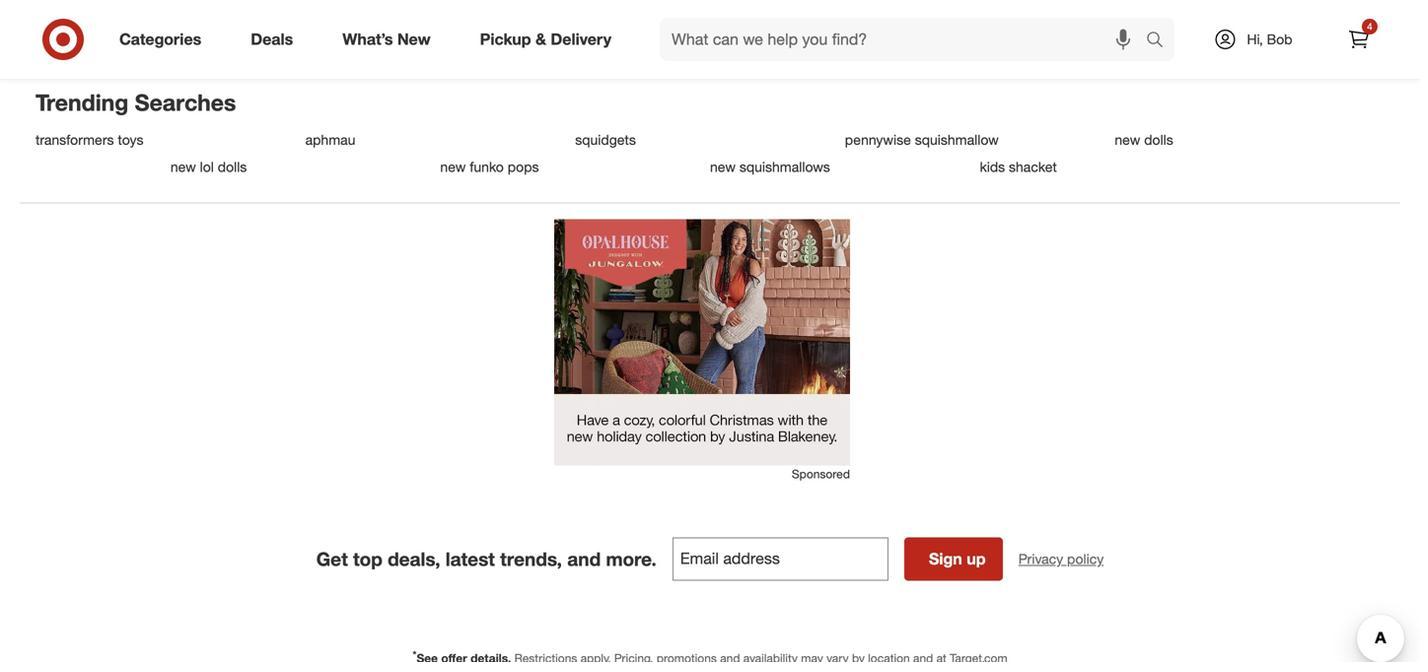 Task type: locate. For each thing, give the bounding box(es) containing it.
the
[[345, 14, 368, 33], [1000, 14, 1022, 33], [1092, 14, 1114, 33], [1219, 14, 1241, 33]]

shacket
[[1009, 158, 1057, 176]]

new down squidgets link
[[710, 158, 736, 176]]

dolls right the lol
[[218, 158, 247, 176]]

squidgets link
[[575, 131, 833, 149]]

privacy
[[1018, 551, 1063, 568]]

0 horizontal spatial &
[[535, 30, 546, 49]]

what's
[[342, 30, 393, 49]]

up right sign at the right of the page
[[967, 550, 986, 569]]

at
[[1201, 14, 1214, 33]]

&
[[535, 30, 546, 49], [608, 33, 618, 53]]

dolls up kids shacket link
[[1144, 131, 1173, 149]]

more. inside light up celebrations with themed decor, tableware & more.
[[622, 33, 662, 53]]

deals link
[[234, 18, 318, 61]]

up inside wrap up the magic of the perfect gift at the right price.
[[977, 14, 995, 33]]

policy
[[1067, 551, 1104, 568]]

transformers
[[36, 131, 114, 149]]

light up celebrations with themed decor, tableware & more. link
[[519, 0, 901, 73]]

light
[[535, 14, 570, 33]]

pennywise squishmallow
[[845, 131, 999, 149]]

kids shacket link
[[980, 158, 1238, 176]]

wrap
[[936, 14, 973, 33]]

None text field
[[672, 538, 888, 581]]

0 vertical spatial more.
[[622, 33, 662, 53]]

everything you need to get in the holiday spirit. link
[[118, 0, 500, 53]]

the right the 'at'
[[1219, 14, 1241, 33]]

1 vertical spatial dolls
[[218, 158, 247, 176]]

decor,
[[780, 14, 823, 33]]

the right of
[[1092, 14, 1114, 33]]

pennywise squishmallow link
[[845, 131, 1103, 149]]

wrap up the magic of the perfect gift at the right price.
[[936, 14, 1277, 53]]

What can we help you find? suggestions appear below search field
[[660, 18, 1151, 61]]

4 the from the left
[[1219, 14, 1241, 33]]

up
[[575, 14, 593, 33], [977, 14, 995, 33], [967, 550, 986, 569]]

up for celebrations
[[575, 14, 593, 33]]

trends,
[[500, 548, 562, 571]]

squishmallow
[[915, 131, 999, 149]]

up right wrap
[[977, 14, 995, 33]]

need
[[243, 14, 279, 33]]

sponsored
[[792, 467, 850, 482]]

dolls
[[1144, 131, 1173, 149], [218, 158, 247, 176]]

more. down celebrations
[[622, 33, 662, 53]]

new down 'aphmau' link
[[440, 158, 466, 176]]

4
[[1367, 20, 1372, 33]]

light up celebrations with themed decor, tableware & more.
[[535, 14, 823, 53]]

hi,
[[1247, 31, 1263, 48]]

new squishmallows
[[710, 158, 830, 176]]

new dolls new lol dolls
[[170, 131, 1173, 176]]

sign up
[[929, 550, 986, 569]]

sign up button
[[904, 538, 1003, 581]]

3 the from the left
[[1092, 14, 1114, 33]]

& right pickup
[[535, 30, 546, 49]]

new for new squishmallows
[[710, 158, 736, 176]]

pops
[[508, 158, 539, 176]]

deals,
[[388, 548, 440, 571]]

more. right and
[[606, 548, 657, 571]]

new for new dolls new lol dolls
[[1115, 131, 1140, 149]]

of
[[1074, 14, 1088, 33]]

what's new
[[342, 30, 431, 49]]

& down celebrations
[[608, 33, 618, 53]]

search button
[[1137, 18, 1184, 65]]

the left "magic"
[[1000, 14, 1022, 33]]

hi, bob
[[1247, 31, 1292, 48]]

and
[[567, 548, 601, 571]]

more.
[[622, 33, 662, 53], [606, 548, 657, 571]]

new lol dolls link
[[170, 158, 428, 176]]

get top deals, latest trends, and more.
[[316, 548, 657, 571]]

new
[[1115, 131, 1140, 149], [170, 158, 196, 176], [440, 158, 466, 176], [710, 158, 736, 176]]

new up kids shacket link
[[1115, 131, 1140, 149]]

trending
[[36, 89, 128, 116]]

in
[[329, 14, 341, 33]]

& inside light up celebrations with themed decor, tableware & more.
[[608, 33, 618, 53]]

with
[[688, 14, 717, 33]]

the right "in"
[[345, 14, 368, 33]]

kids
[[980, 158, 1005, 176]]

price.
[[936, 33, 975, 53]]

lol
[[200, 158, 214, 176]]

up inside light up celebrations with themed decor, tableware & more.
[[575, 14, 593, 33]]

tableware
[[535, 33, 604, 53]]

trending searches
[[36, 89, 236, 116]]

1 horizontal spatial &
[[608, 33, 618, 53]]

delivery
[[551, 30, 611, 49]]

up up tableware
[[575, 14, 593, 33]]

up inside button
[[967, 550, 986, 569]]

squishmallows
[[739, 158, 830, 176]]

gift
[[1174, 14, 1197, 33]]

0 vertical spatial dolls
[[1144, 131, 1173, 149]]



Task type: vqa. For each thing, say whether or not it's contained in the screenshot.
you
yes



Task type: describe. For each thing, give the bounding box(es) containing it.
right
[[1246, 14, 1277, 33]]

bob
[[1267, 31, 1292, 48]]

squidgets
[[575, 131, 636, 149]]

pickup & delivery link
[[463, 18, 636, 61]]

advertisement region
[[554, 219, 850, 466]]

4 link
[[1337, 18, 1381, 61]]

top
[[353, 548, 383, 571]]

new funko pops link
[[440, 158, 698, 176]]

magic
[[1026, 14, 1069, 33]]

celebrations
[[597, 14, 683, 33]]

pickup & delivery
[[480, 30, 611, 49]]

1 horizontal spatial dolls
[[1144, 131, 1173, 149]]

everything you need to get in the holiday spirit.
[[134, 14, 465, 33]]

perfect
[[1119, 14, 1170, 33]]

1 the from the left
[[345, 14, 368, 33]]

privacy policy link
[[1018, 550, 1104, 570]]

searches
[[135, 89, 236, 116]]

0 horizontal spatial dolls
[[218, 158, 247, 176]]

get
[[316, 548, 348, 571]]

privacy policy
[[1018, 551, 1104, 568]]

new dolls link
[[1115, 131, 1373, 149]]

* link
[[413, 649, 1007, 663]]

themed
[[721, 14, 776, 33]]

holiday
[[372, 14, 422, 33]]

*
[[413, 649, 417, 661]]

pennywise
[[845, 131, 911, 149]]

you
[[213, 14, 239, 33]]

sign
[[929, 550, 962, 569]]

aphmau
[[305, 131, 355, 149]]

1 vertical spatial more.
[[606, 548, 657, 571]]

toys
[[118, 131, 143, 149]]

new funko pops
[[440, 158, 539, 176]]

search
[[1137, 32, 1184, 51]]

latest
[[446, 548, 495, 571]]

to
[[283, 14, 297, 33]]

kids shacket
[[980, 158, 1057, 176]]

what's new link
[[326, 18, 455, 61]]

pickup
[[480, 30, 531, 49]]

spirit.
[[427, 14, 465, 33]]

deals
[[251, 30, 293, 49]]

funko
[[470, 158, 504, 176]]

categories link
[[103, 18, 226, 61]]

up for the
[[977, 14, 995, 33]]

2 the from the left
[[1000, 14, 1022, 33]]

new for new funko pops
[[440, 158, 466, 176]]

new squishmallows link
[[710, 158, 968, 176]]

new left the lol
[[170, 158, 196, 176]]

transformers toys
[[36, 131, 143, 149]]

transformers toys link
[[36, 131, 293, 149]]

everything
[[134, 14, 209, 33]]

aphmau link
[[305, 131, 563, 149]]

get
[[302, 14, 324, 33]]

new
[[397, 30, 431, 49]]

categories
[[119, 30, 201, 49]]

wrap up the magic of the perfect gift at the right price. link
[[920, 0, 1302, 73]]



